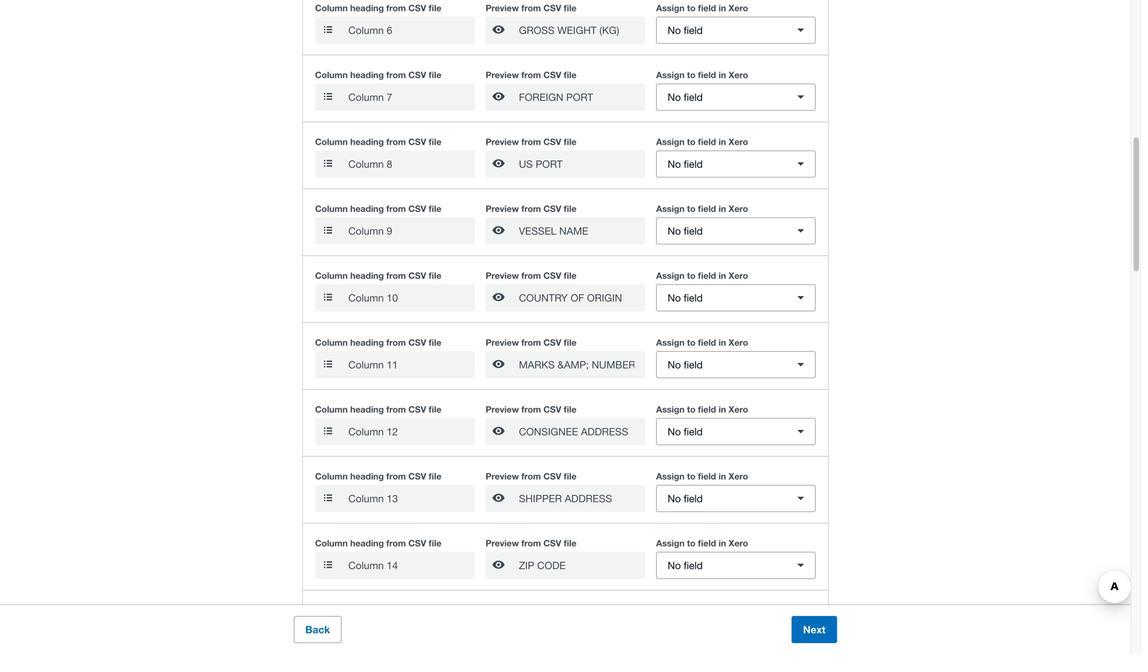 Task type: locate. For each thing, give the bounding box(es) containing it.
no inside column 9 element
[[668, 225, 681, 237]]

preview from csv file field up column 13 element
[[518, 419, 646, 445]]

4 to from the top
[[687, 204, 696, 214]]

no field button for preview from csv file field inside column 8 element
[[656, 151, 816, 178]]

5 preview from the top
[[486, 270, 519, 281]]

4 in from the top
[[719, 204, 726, 214]]

preview from csv file inside the column 10 element
[[486, 270, 577, 281]]

10 assign from the top
[[656, 605, 685, 616]]

preview from csv file field inside "column 14" 'element'
[[518, 553, 646, 579]]

9 no from the top
[[668, 560, 681, 572]]

1 column heading from csv file from the top
[[315, 3, 442, 13]]

assign to field in xero inside column 6 element
[[656, 3, 749, 13]]

preview from csv file field for column heading from csv file field associated with the column 11 element
[[518, 352, 646, 378]]

no inside column 6 element
[[668, 24, 681, 36]]

no inside column 7 element
[[668, 91, 681, 103]]

to inside the column 11 element
[[687, 337, 696, 348]]

column heading from csv file for column heading from csv file field related to column 9 element on the top of page
[[315, 204, 442, 214]]

assign to field in xero inside column 7 element
[[656, 70, 749, 80]]

preview from csv file field inside the column 10 element
[[518, 285, 646, 311]]

in for no field popup button inside column 13 element
[[719, 471, 726, 482]]

in inside column 12 element
[[719, 404, 726, 415]]

5 column heading from csv file from the top
[[315, 270, 442, 281]]

column heading from csv file inside the column 11 element
[[315, 337, 442, 348]]

no field for column 12 element
[[668, 426, 703, 438]]

no field button inside column 13 element
[[656, 485, 816, 512]]

no field button inside column 7 element
[[656, 84, 816, 111]]

assign to field in xero for column 6 element at the top
[[656, 3, 749, 13]]

10 preview from csv file from the top
[[486, 605, 577, 616]]

column heading from csv file field for column 13 element
[[347, 486, 475, 512]]

7 preview from csv file from the top
[[486, 404, 577, 415]]

in inside column 6 element
[[719, 3, 726, 13]]

10 assign to field in xero from the top
[[656, 605, 749, 616]]

assign inside "column 14" 'element'
[[656, 538, 685, 549]]

assign to field in xero inside the column 10 element
[[656, 270, 749, 281]]

no field button
[[656, 17, 816, 44], [656, 84, 816, 111], [656, 151, 816, 178], [656, 217, 816, 245], [656, 284, 816, 312], [656, 351, 816, 379], [656, 418, 816, 445], [656, 485, 816, 512], [656, 552, 816, 579]]

no field for "column 14" 'element'
[[668, 560, 703, 572]]

preview inside column 7 element
[[486, 70, 519, 80]]

column
[[315, 3, 348, 13], [315, 70, 348, 80], [315, 137, 348, 147], [315, 204, 348, 214], [315, 270, 348, 281], [315, 337, 348, 348], [315, 404, 348, 415], [315, 471, 348, 482], [315, 538, 348, 549], [315, 605, 348, 616]]

assign to field in xero inside column 9 element
[[656, 204, 749, 214]]

field
[[698, 3, 716, 13], [684, 24, 703, 36], [698, 70, 716, 80], [684, 91, 703, 103], [698, 137, 716, 147], [684, 158, 703, 170], [698, 204, 716, 214], [684, 225, 703, 237], [698, 270, 716, 281], [684, 292, 703, 304], [698, 337, 716, 348], [684, 359, 703, 371], [698, 404, 716, 415], [684, 426, 703, 438], [698, 471, 716, 482], [684, 493, 703, 505], [698, 538, 716, 549], [684, 560, 703, 572], [698, 605, 716, 616]]

Column heading from CSV file field
[[347, 17, 475, 43], [347, 84, 475, 110], [347, 151, 475, 177], [347, 218, 475, 244], [347, 285, 475, 311], [347, 352, 475, 378], [347, 419, 475, 445], [347, 486, 475, 512], [347, 553, 475, 579]]

no field for column 9 element on the top of page
[[668, 225, 703, 237]]

1 to from the top
[[687, 3, 696, 13]]

preview from csv file for column 6 element at the top
[[486, 3, 577, 13]]

column heading from csv file inside the column 10 element
[[315, 270, 442, 281]]

preview from csv file field inside column 12 element
[[518, 419, 646, 445]]

7 no from the top
[[668, 426, 681, 438]]

no field inside the column 10 element
[[668, 292, 703, 304]]

xero for the column 10 element
[[729, 270, 749, 281]]

3 column heading from csv file from the top
[[315, 137, 442, 147]]

heading inside column 9 element
[[350, 204, 384, 214]]

assign inside column 6 element
[[656, 3, 685, 13]]

no inside "column 14" 'element'
[[668, 560, 681, 572]]

8 preview from csv file field from the top
[[518, 486, 646, 512]]

9 xero from the top
[[729, 538, 749, 549]]

9 column heading from csv file from the top
[[315, 538, 442, 549]]

no field inside column 13 element
[[668, 493, 703, 505]]

column heading from csv file for column 7 element's column heading from csv file field
[[315, 70, 442, 80]]

column heading from csv file inside column 9 element
[[315, 204, 442, 214]]

in inside column 7 element
[[719, 70, 726, 80]]

preview inside column 13 element
[[486, 471, 519, 482]]

8 xero from the top
[[729, 471, 749, 482]]

column heading from csv file field for column 7 element
[[347, 84, 475, 110]]

preview inside column 9 element
[[486, 204, 519, 214]]

4 preview from the top
[[486, 204, 519, 214]]

7 column from the top
[[315, 404, 348, 415]]

2 to from the top
[[687, 70, 696, 80]]

1 no from the top
[[668, 24, 681, 36]]

8 no field button from the top
[[656, 485, 816, 512]]

5 heading from the top
[[350, 270, 384, 281]]

no inside the column 10 element
[[668, 292, 681, 304]]

6 to from the top
[[687, 337, 696, 348]]

column heading from csv file inside column 13 element
[[315, 471, 442, 482]]

no field inside the column 11 element
[[668, 359, 703, 371]]

no field button for preview from csv file field within the column 7 element
[[656, 84, 816, 111]]

preview for column heading from csv file field related to column 12 element
[[486, 404, 519, 415]]

1 no field button from the top
[[656, 17, 816, 44]]

csv
[[409, 3, 426, 13], [544, 3, 562, 13], [409, 70, 426, 80], [544, 70, 562, 80], [409, 137, 426, 147], [544, 137, 562, 147], [409, 204, 426, 214], [544, 204, 562, 214], [409, 270, 426, 281], [544, 270, 562, 281], [409, 337, 426, 348], [544, 337, 562, 348], [409, 404, 426, 415], [544, 404, 562, 415], [409, 471, 426, 482], [544, 471, 562, 482], [409, 538, 426, 549], [544, 538, 562, 549], [409, 605, 426, 616], [544, 605, 562, 616]]

assign for column 7 element
[[656, 70, 685, 80]]

preview for the column 10 element's column heading from csv file field
[[486, 270, 519, 281]]

assign
[[656, 3, 685, 13], [656, 70, 685, 80], [656, 137, 685, 147], [656, 204, 685, 214], [656, 270, 685, 281], [656, 337, 685, 348], [656, 404, 685, 415], [656, 471, 685, 482], [656, 538, 685, 549], [656, 605, 685, 616]]

next button
[[792, 616, 837, 644]]

assign inside the column 10 element
[[656, 270, 685, 281]]

preview from csv file field inside column 6 element
[[518, 17, 646, 43]]

3 no field from the top
[[668, 158, 703, 170]]

file
[[429, 3, 442, 13], [564, 3, 577, 13], [429, 70, 442, 80], [564, 70, 577, 80], [429, 137, 442, 147], [564, 137, 577, 147], [429, 204, 442, 214], [564, 204, 577, 214], [429, 270, 442, 281], [564, 270, 577, 281], [429, 337, 442, 348], [564, 337, 577, 348], [429, 404, 442, 415], [564, 404, 577, 415], [429, 471, 442, 482], [564, 471, 577, 482], [429, 538, 442, 549], [564, 538, 577, 549], [429, 605, 442, 616], [564, 605, 577, 616]]

no inside column 12 element
[[668, 426, 681, 438]]

1 preview from csv file field from the top
[[518, 17, 646, 43]]

no field button inside column 8 element
[[656, 151, 816, 178]]

no field button for preview from csv file field within "column 14" 'element'
[[656, 552, 816, 579]]

5 assign to field in xero from the top
[[656, 270, 749, 281]]

in inside the column 11 element
[[719, 337, 726, 348]]

7 no field button from the top
[[656, 418, 816, 445]]

preview for column heading from csv file field associated with column 8 element
[[486, 137, 519, 147]]

from
[[387, 3, 406, 13], [522, 3, 541, 13], [387, 70, 406, 80], [522, 70, 541, 80], [387, 137, 406, 147], [522, 137, 541, 147], [387, 204, 406, 214], [522, 204, 541, 214], [387, 270, 406, 281], [522, 270, 541, 281], [387, 337, 406, 348], [522, 337, 541, 348], [387, 404, 406, 415], [522, 404, 541, 415], [387, 471, 406, 482], [522, 471, 541, 482], [387, 538, 406, 549], [522, 538, 541, 549], [387, 605, 406, 616], [522, 605, 541, 616]]

to inside the column 10 element
[[687, 270, 696, 281]]

10 column heading from csv file from the top
[[315, 605, 442, 616]]

to for column 13 element
[[687, 471, 696, 482]]

no field for column 7 element
[[668, 91, 703, 103]]

back
[[305, 624, 330, 636]]

4 no field from the top
[[668, 225, 703, 237]]

preview from csv file inside column 7 element
[[486, 70, 577, 80]]

in for no field popup button inside column 12 element
[[719, 404, 726, 415]]

no
[[668, 24, 681, 36], [668, 91, 681, 103], [668, 158, 681, 170], [668, 225, 681, 237], [668, 292, 681, 304], [668, 359, 681, 371], [668, 426, 681, 438], [668, 493, 681, 505], [668, 560, 681, 572]]

no field button inside the column 10 element
[[656, 284, 816, 312]]

4 no field button from the top
[[656, 217, 816, 245]]

column for the column 10 element's column heading from csv file field
[[315, 270, 348, 281]]

to inside column 9 element
[[687, 204, 696, 214]]

2 column heading from csv file field from the top
[[347, 84, 475, 110]]

xero inside the column 11 element
[[729, 337, 749, 348]]

6 preview from the top
[[486, 337, 519, 348]]

preview from csv file inside column 13 element
[[486, 471, 577, 482]]

column heading from csv file for column heading from csv file field related to column 13 element
[[315, 471, 442, 482]]

preview from csv file field for column heading from csv file field related to column 12 element
[[518, 419, 646, 445]]

no for "column 14" 'element'
[[668, 560, 681, 572]]

xero inside column 12 element
[[729, 404, 749, 415]]

3 assign to field in xero from the top
[[656, 137, 749, 147]]

9 preview from csv file field from the top
[[518, 553, 646, 579]]

6 no field button from the top
[[656, 351, 816, 379]]

preview inside column 8 element
[[486, 137, 519, 147]]

preview inside column 6 element
[[486, 3, 519, 13]]

8 preview from csv file from the top
[[486, 471, 577, 482]]

assign inside column 13 element
[[656, 471, 685, 482]]

8 column heading from csv file from the top
[[315, 471, 442, 482]]

no field button for preview from csv file field in the column 11 element
[[656, 351, 816, 379]]

1 assign from the top
[[656, 3, 685, 13]]

6 column heading from csv file from the top
[[315, 337, 442, 348]]

xero inside column 6 element
[[729, 3, 749, 13]]

column for "column 14" 'element''s column heading from csv file field
[[315, 538, 348, 549]]

assign inside column 12 element
[[656, 404, 685, 415]]

preview from csv file field for column heading from csv file field related to column 9 element on the top of page
[[518, 218, 646, 244]]

5 preview from csv file from the top
[[486, 270, 577, 281]]

no field button inside column 12 element
[[656, 418, 816, 445]]

10 column from the top
[[315, 605, 348, 616]]

3 preview from the top
[[486, 137, 519, 147]]

3 preview from csv file from the top
[[486, 137, 577, 147]]

to inside column 12 element
[[687, 404, 696, 415]]

preview for "column 14" 'element''s column heading from csv file field
[[486, 538, 519, 549]]

4 xero from the top
[[729, 204, 749, 214]]

5 preview from csv file field from the top
[[518, 285, 646, 311]]

8 no from the top
[[668, 493, 681, 505]]

preview from csv file field up the column 10 element
[[518, 218, 646, 244]]

heading inside column 6 element
[[350, 3, 384, 13]]

preview from csv file inside column 8 element
[[486, 137, 577, 147]]

8 in from the top
[[719, 471, 726, 482]]

7 assign to field in xero from the top
[[656, 404, 749, 415]]

column heading from csv file inside "column 14" 'element'
[[315, 538, 442, 549]]

8 column from the top
[[315, 471, 348, 482]]

no field inside "column 14" 'element'
[[668, 560, 703, 572]]

no field
[[668, 24, 703, 36], [668, 91, 703, 103], [668, 158, 703, 170], [668, 225, 703, 237], [668, 292, 703, 304], [668, 359, 703, 371], [668, 426, 703, 438], [668, 493, 703, 505], [668, 560, 703, 572]]

column 11 element
[[304, 323, 827, 389]]

column inside 'element'
[[315, 538, 348, 549]]

preview from csv file field up column 8 element
[[518, 84, 646, 110]]

heading inside the column 11 element
[[350, 337, 384, 348]]

9 heading from the top
[[350, 538, 384, 549]]

3 preview from csv file field from the top
[[518, 151, 646, 177]]

heading inside "column 14" 'element'
[[350, 538, 384, 549]]

no field button for preview from csv file field within the the column 10 element
[[656, 284, 816, 312]]

preview from csv file field up column 7 element
[[518, 17, 646, 43]]

no for the column 11 element
[[668, 359, 681, 371]]

preview inside the column 10 element
[[486, 270, 519, 281]]

no field for column 8 element
[[668, 158, 703, 170]]

to for "column 14" 'element'
[[687, 538, 696, 549]]

preview from csv file field for column heading from csv file field related to column 13 element
[[518, 486, 646, 512]]

preview from csv file
[[486, 3, 577, 13], [486, 70, 577, 80], [486, 137, 577, 147], [486, 204, 577, 214], [486, 270, 577, 281], [486, 337, 577, 348], [486, 404, 577, 415], [486, 471, 577, 482], [486, 538, 577, 549], [486, 605, 577, 616]]

2 no from the top
[[668, 91, 681, 103]]

preview from csv file field up "column 15" "element" at the bottom
[[518, 553, 646, 579]]

3 assign from the top
[[656, 137, 685, 147]]

preview inside column 12 element
[[486, 404, 519, 415]]

1 column from the top
[[315, 3, 348, 13]]

6 column from the top
[[315, 337, 348, 348]]

xero for column 9 element on the top of page
[[729, 204, 749, 214]]

6 assign from the top
[[656, 337, 685, 348]]

2 preview from the top
[[486, 70, 519, 80]]

5 no field button from the top
[[656, 284, 816, 312]]

assign to field in xero for "column 14" 'element'
[[656, 538, 749, 549]]

preview from csv file inside the column 11 element
[[486, 337, 577, 348]]

no field inside column 9 element
[[668, 225, 703, 237]]

xero for the column 11 element
[[729, 337, 749, 348]]

assign for the column 11 element
[[656, 337, 685, 348]]

10 xero from the top
[[729, 605, 749, 616]]

3 no from the top
[[668, 158, 681, 170]]

to inside "column 15" "element"
[[687, 605, 696, 616]]

no inside column 13 element
[[668, 493, 681, 505]]

7 preview from csv file field from the top
[[518, 419, 646, 445]]

no field button for preview from csv file field within the column 12 element
[[656, 418, 816, 445]]

9 column heading from csv file field from the top
[[347, 553, 475, 579]]

xero inside column 8 element
[[729, 137, 749, 147]]

preview from csv file inside "column 14" 'element'
[[486, 538, 577, 549]]

6 xero from the top
[[729, 337, 749, 348]]

4 column heading from csv file from the top
[[315, 204, 442, 214]]

xero inside column 7 element
[[729, 70, 749, 80]]

preview from csv file inside column 6 element
[[486, 3, 577, 13]]

10 preview from the top
[[486, 605, 519, 616]]

assign to field in xero for column 7 element
[[656, 70, 749, 80]]

4 assign to field in xero from the top
[[656, 204, 749, 214]]

no field inside column 12 element
[[668, 426, 703, 438]]

1 column heading from csv file field from the top
[[347, 17, 475, 43]]

9 assign to field in xero from the top
[[656, 538, 749, 549]]

heading inside column 12 element
[[350, 404, 384, 415]]

in inside the column 10 element
[[719, 270, 726, 281]]

heading for column 7 element's column heading from csv file field
[[350, 70, 384, 80]]

7 in from the top
[[719, 404, 726, 415]]

1 preview from the top
[[486, 3, 519, 13]]

assign to field in xero inside column 13 element
[[656, 471, 749, 482]]

column inside "element"
[[315, 605, 348, 616]]

preview from csv file inside column 9 element
[[486, 204, 577, 214]]

7 xero from the top
[[729, 404, 749, 415]]

6 column heading from csv file field from the top
[[347, 352, 475, 378]]

1 xero from the top
[[729, 3, 749, 13]]

preview from csv file field inside column 8 element
[[518, 151, 646, 177]]

6 no field from the top
[[668, 359, 703, 371]]

column 6 element
[[304, 0, 827, 55]]

no field inside column 8 element
[[668, 158, 703, 170]]

in inside "column 14" 'element'
[[719, 538, 726, 549]]

column heading from csv file for column heading from csv file field related to column 12 element
[[315, 404, 442, 415]]

5 no from the top
[[668, 292, 681, 304]]

assign inside column 7 element
[[656, 70, 685, 80]]

no field button for preview from csv file field in column 13 element
[[656, 485, 816, 512]]

assign to field in xero for the column 10 element
[[656, 270, 749, 281]]

column heading from csv file inside column 7 element
[[315, 70, 442, 80]]

in
[[719, 3, 726, 13], [719, 70, 726, 80], [719, 137, 726, 147], [719, 204, 726, 214], [719, 270, 726, 281], [719, 337, 726, 348], [719, 404, 726, 415], [719, 471, 726, 482], [719, 538, 726, 549], [719, 605, 726, 616]]

2 preview from csv file from the top
[[486, 70, 577, 80]]

to inside "column 14" 'element'
[[687, 538, 696, 549]]

xero inside the column 10 element
[[729, 270, 749, 281]]

4 preview from csv file field from the top
[[518, 218, 646, 244]]

3 heading from the top
[[350, 137, 384, 147]]

xero
[[729, 3, 749, 13], [729, 70, 749, 80], [729, 137, 749, 147], [729, 204, 749, 214], [729, 270, 749, 281], [729, 337, 749, 348], [729, 404, 749, 415], [729, 471, 749, 482], [729, 538, 749, 549], [729, 605, 749, 616]]

2 no field button from the top
[[656, 84, 816, 111]]

heading inside the column 10 element
[[350, 270, 384, 281]]

column heading from csv file for column heading from csv file field associated with the column 11 element
[[315, 337, 442, 348]]

9 preview from csv file from the top
[[486, 538, 577, 549]]

9 preview from the top
[[486, 538, 519, 549]]

8 heading from the top
[[350, 471, 384, 482]]

to inside column 6 element
[[687, 3, 696, 13]]

preview from csv file field up column 9 element on the top of page
[[518, 151, 646, 177]]

xero for column 6 element at the top
[[729, 3, 749, 13]]

heading for column heading from csv file field related to column 13 element
[[350, 471, 384, 482]]

6 preview from csv file field from the top
[[518, 352, 646, 378]]

assign for column 6 element at the top
[[656, 3, 685, 13]]

in for no field popup button in the "column 14" 'element'
[[719, 538, 726, 549]]

preview from csv file field inside column 7 element
[[518, 84, 646, 110]]

preview from csv file for "column 14" 'element'
[[486, 538, 577, 549]]

preview from csv file field up the column 11 element
[[518, 285, 646, 311]]

back button
[[294, 616, 342, 644]]

preview inside "column 14" 'element'
[[486, 538, 519, 549]]

preview from csv file field up column 12 element
[[518, 352, 646, 378]]

7 heading from the top
[[350, 404, 384, 415]]

heading inside "column 15" "element"
[[350, 605, 384, 616]]

to for the column 11 element
[[687, 337, 696, 348]]

xero inside column 13 element
[[729, 471, 749, 482]]

4 preview from csv file from the top
[[486, 204, 577, 214]]

assign for column 13 element
[[656, 471, 685, 482]]

to inside column 8 element
[[687, 137, 696, 147]]

to for the column 10 element
[[687, 270, 696, 281]]

2 column heading from csv file from the top
[[315, 70, 442, 80]]

to
[[687, 3, 696, 13], [687, 70, 696, 80], [687, 137, 696, 147], [687, 204, 696, 214], [687, 270, 696, 281], [687, 337, 696, 348], [687, 404, 696, 415], [687, 471, 696, 482], [687, 538, 696, 549], [687, 605, 696, 616]]

no field button inside column 9 element
[[656, 217, 816, 245]]

preview from csv file field up "column 14" 'element'
[[518, 486, 646, 512]]

heading
[[350, 3, 384, 13], [350, 70, 384, 80], [350, 137, 384, 147], [350, 204, 384, 214], [350, 270, 384, 281], [350, 337, 384, 348], [350, 404, 384, 415], [350, 471, 384, 482], [350, 538, 384, 549], [350, 605, 384, 616]]

5 in from the top
[[719, 270, 726, 281]]

in inside "column 15" "element"
[[719, 605, 726, 616]]

in for no field popup button in the column 10 element
[[719, 270, 726, 281]]

4 column heading from csv file field from the top
[[347, 218, 475, 244]]

preview from csv file for column 13 element
[[486, 471, 577, 482]]

8 column heading from csv file field from the top
[[347, 486, 475, 512]]

heading inside column 7 element
[[350, 70, 384, 80]]

1 assign to field in xero from the top
[[656, 3, 749, 13]]

heading for "column 14" 'element''s column heading from csv file field
[[350, 538, 384, 549]]

assign to field in xero inside "column 14" 'element'
[[656, 538, 749, 549]]

preview
[[486, 3, 519, 13], [486, 70, 519, 80], [486, 137, 519, 147], [486, 204, 519, 214], [486, 270, 519, 281], [486, 337, 519, 348], [486, 404, 519, 415], [486, 471, 519, 482], [486, 538, 519, 549], [486, 605, 519, 616]]

column for column heading from csv file field associated with column 8 element
[[315, 137, 348, 147]]

4 no from the top
[[668, 225, 681, 237]]

7 no field from the top
[[668, 426, 703, 438]]

7 assign from the top
[[656, 404, 685, 415]]

column heading from csv file field for the column 10 element
[[347, 285, 475, 311]]

no for column 9 element on the top of page
[[668, 225, 681, 237]]

9 column from the top
[[315, 538, 348, 549]]

assign to field in xero
[[656, 3, 749, 13], [656, 70, 749, 80], [656, 137, 749, 147], [656, 204, 749, 214], [656, 270, 749, 281], [656, 337, 749, 348], [656, 404, 749, 415], [656, 471, 749, 482], [656, 538, 749, 549], [656, 605, 749, 616]]

column heading from csv file
[[315, 3, 442, 13], [315, 70, 442, 80], [315, 137, 442, 147], [315, 204, 442, 214], [315, 270, 442, 281], [315, 337, 442, 348], [315, 404, 442, 415], [315, 471, 442, 482], [315, 538, 442, 549], [315, 605, 442, 616]]

5 assign from the top
[[656, 270, 685, 281]]

xero inside column 9 element
[[729, 204, 749, 214]]

no inside the column 11 element
[[668, 359, 681, 371]]

2 xero from the top
[[729, 70, 749, 80]]

8 to from the top
[[687, 471, 696, 482]]

preview from csv file inside column 12 element
[[486, 404, 577, 415]]

assign to field in xero inside column 12 element
[[656, 404, 749, 415]]

8 preview from the top
[[486, 471, 519, 482]]

Preview from CSV file field
[[518, 17, 646, 43], [518, 84, 646, 110], [518, 151, 646, 177], [518, 218, 646, 244], [518, 285, 646, 311], [518, 352, 646, 378], [518, 419, 646, 445], [518, 486, 646, 512], [518, 553, 646, 579]]



Task type: describe. For each thing, give the bounding box(es) containing it.
column heading from csv file field for column 8 element
[[347, 151, 475, 177]]

preview from csv file inside "column 15" "element"
[[486, 605, 577, 616]]

assign to field in xero inside "column 15" "element"
[[656, 605, 749, 616]]

assign to field in xero for column 9 element on the top of page
[[656, 204, 749, 214]]

preview from csv file for the column 11 element
[[486, 337, 577, 348]]

preview for column heading from csv file field associated with the column 11 element
[[486, 337, 519, 348]]

xero for "column 14" 'element'
[[729, 538, 749, 549]]

preview from csv file field for "column 14" 'element''s column heading from csv file field
[[518, 553, 646, 579]]

heading for column heading from csv file field related to column 9 element on the top of page
[[350, 204, 384, 214]]

preview from csv file for column 8 element
[[486, 137, 577, 147]]

field inside "column 15" "element"
[[698, 605, 716, 616]]

in for no field popup button inside column 9 element
[[719, 204, 726, 214]]

column heading from csv file field for "column 14" 'element'
[[347, 553, 475, 579]]

to for column 7 element
[[687, 70, 696, 80]]

no field for column 6 element at the top
[[668, 24, 703, 36]]

no field button for preview from csv file field inside the column 6 element
[[656, 17, 816, 44]]

assign for the column 10 element
[[656, 270, 685, 281]]

column 8 element
[[304, 122, 827, 189]]

preview for column heading from csv file field associated with column 6 element at the top
[[486, 3, 519, 13]]

to for column 6 element at the top
[[687, 3, 696, 13]]

xero for column 12 element
[[729, 404, 749, 415]]

to for column 8 element
[[687, 137, 696, 147]]

no field for column 13 element
[[668, 493, 703, 505]]

no for column 7 element
[[668, 91, 681, 103]]

preview from csv file for column 12 element
[[486, 404, 577, 415]]

preview for column heading from csv file field related to column 13 element
[[486, 471, 519, 482]]

column heading from csv file inside "column 15" "element"
[[315, 605, 442, 616]]

xero inside "column 15" "element"
[[729, 605, 749, 616]]

preview for column 7 element's column heading from csv file field
[[486, 70, 519, 80]]

column 14 element
[[304, 524, 827, 590]]

column 9 element
[[304, 189, 827, 256]]

assign for column 8 element
[[656, 137, 685, 147]]

column for column heading from csv file field related to column 12 element
[[315, 404, 348, 415]]

no for column 12 element
[[668, 426, 681, 438]]

xero for column 13 element
[[729, 471, 749, 482]]

heading for column heading from csv file field related to column 12 element
[[350, 404, 384, 415]]

preview for column heading from csv file field related to column 9 element on the top of page
[[486, 204, 519, 214]]

preview from csv file field for column 7 element's column heading from csv file field
[[518, 84, 646, 110]]

assign for "column 14" 'element'
[[656, 538, 685, 549]]

in for no field popup button inside column 8 element
[[719, 137, 726, 147]]

heading for the column 10 element's column heading from csv file field
[[350, 270, 384, 281]]

column heading from csv file for the column 10 element's column heading from csv file field
[[315, 270, 442, 281]]

column for column heading from csv file field related to column 9 element on the top of page
[[315, 204, 348, 214]]

column 15 element
[[304, 591, 827, 654]]

xero for column 8 element
[[729, 137, 749, 147]]

heading for column heading from csv file field associated with the column 11 element
[[350, 337, 384, 348]]

assign to field in xero for column 12 element
[[656, 404, 749, 415]]

column 10 element
[[304, 256, 827, 322]]

column heading from csv file field for the column 11 element
[[347, 352, 475, 378]]

column heading from csv file for column heading from csv file field associated with column 6 element at the top
[[315, 3, 442, 13]]

column for column heading from csv file field associated with the column 11 element
[[315, 337, 348, 348]]

column for column heading from csv file field related to column 13 element
[[315, 471, 348, 482]]

preview inside "column 15" "element"
[[486, 605, 519, 616]]

column heading from csv file for column heading from csv file field associated with column 8 element
[[315, 137, 442, 147]]

no field for the column 11 element
[[668, 359, 703, 371]]

column for column heading from csv file field associated with column 6 element at the top
[[315, 3, 348, 13]]

preview from csv file for column 9 element on the top of page
[[486, 204, 577, 214]]

no field for the column 10 element
[[668, 292, 703, 304]]

no for the column 10 element
[[668, 292, 681, 304]]

in for no field popup button in the column 7 element
[[719, 70, 726, 80]]

heading for column heading from csv file field associated with column 8 element
[[350, 137, 384, 147]]

to for column 9 element on the top of page
[[687, 204, 696, 214]]

assign inside "column 15" "element"
[[656, 605, 685, 616]]

assign to field in xero for the column 11 element
[[656, 337, 749, 348]]

column heading from csv file field for column 6 element at the top
[[347, 17, 475, 43]]

preview from csv file for the column 10 element
[[486, 270, 577, 281]]

assign to field in xero for column 13 element
[[656, 471, 749, 482]]

assign for column 12 element
[[656, 404, 685, 415]]

next
[[803, 624, 826, 636]]

preview from csv file field for the column 10 element's column heading from csv file field
[[518, 285, 646, 311]]

column heading from csv file for "column 14" 'element''s column heading from csv file field
[[315, 538, 442, 549]]

preview from csv file field for column heading from csv file field associated with column 6 element at the top
[[518, 17, 646, 43]]

no for column 13 element
[[668, 493, 681, 505]]

preview from csv file for column 7 element
[[486, 70, 577, 80]]

column 12 element
[[304, 390, 827, 456]]

no for column 8 element
[[668, 158, 681, 170]]

column 13 element
[[304, 457, 827, 523]]

column for column 7 element's column heading from csv file field
[[315, 70, 348, 80]]

column 7 element
[[304, 55, 827, 122]]

heading for column heading from csv file field associated with column 6 element at the top
[[350, 3, 384, 13]]

to for column 12 element
[[687, 404, 696, 415]]



Task type: vqa. For each thing, say whether or not it's contained in the screenshot.
what's this? Icon on the bottom of page
no



